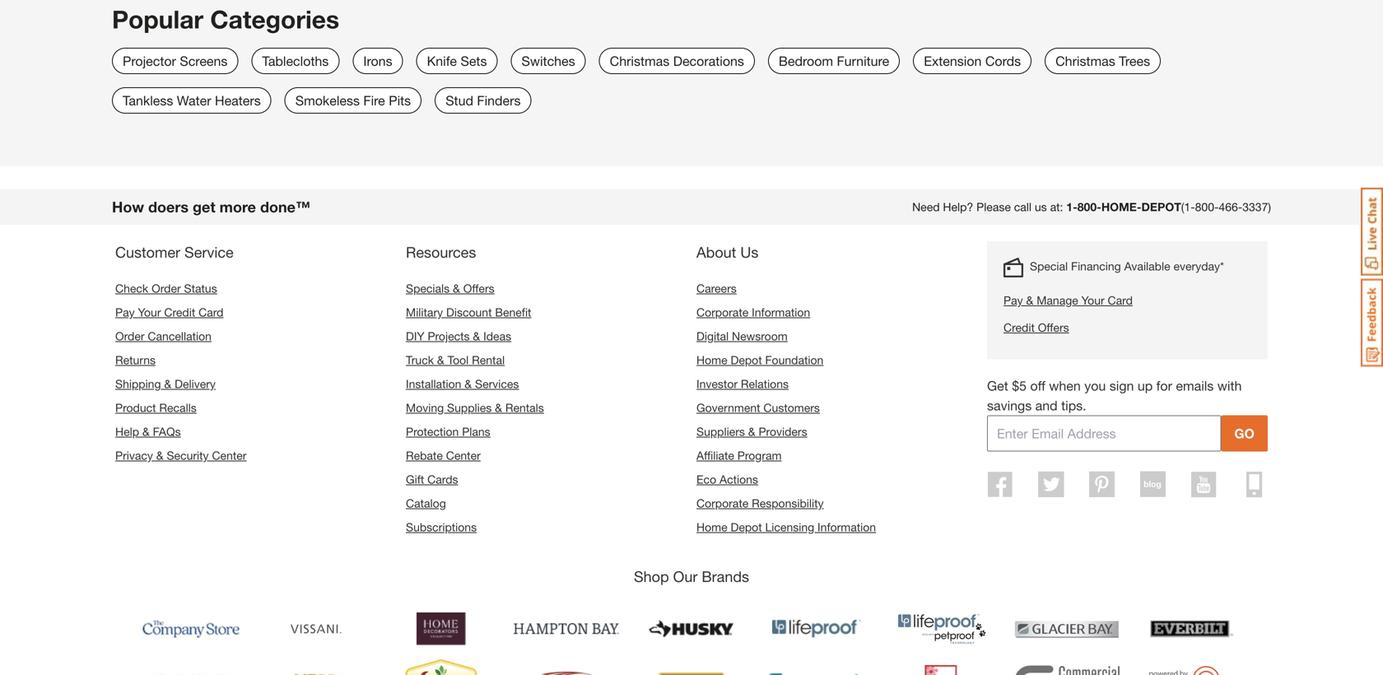 Task type: locate. For each thing, give the bounding box(es) containing it.
product recalls
[[115, 401, 197, 415]]

0 horizontal spatial your
[[138, 306, 161, 319]]

done™
[[260, 198, 311, 216]]

manage
[[1037, 294, 1079, 307]]

tankless water heaters
[[123, 93, 261, 108]]

1 horizontal spatial pay
[[1004, 294, 1024, 307]]

card
[[1108, 294, 1133, 307], [199, 306, 224, 319]]

gift cards link
[[406, 473, 458, 486]]

switches link
[[511, 48, 586, 74]]

0 horizontal spatial offers
[[464, 282, 495, 295]]

466-
[[1219, 200, 1243, 214]]

christmas left decorations
[[610, 53, 670, 69]]

0 horizontal spatial center
[[212, 449, 247, 462]]

& up military discount benefit link
[[453, 282, 460, 295]]

pits
[[389, 93, 411, 108]]

bedroom furniture
[[779, 53, 890, 69]]

center down plans
[[446, 449, 481, 462]]

home accents holiday image
[[890, 659, 995, 675]]

1-
[[1067, 200, 1078, 214]]

credit up cancellation
[[164, 306, 195, 319]]

truck & tool rental
[[406, 353, 505, 367]]

1 horizontal spatial order
[[152, 282, 181, 295]]

& left tool
[[437, 353, 445, 367]]

home for home depot foundation
[[697, 353, 728, 367]]

trafficmaster image
[[514, 659, 619, 675]]

home down eco
[[697, 521, 728, 534]]

careers
[[697, 282, 737, 295]]

corporate down eco actions link
[[697, 497, 749, 510]]

& up "recalls"
[[164, 377, 172, 391]]

lifeproof flooring image
[[764, 606, 870, 652]]

0 vertical spatial information
[[752, 306, 811, 319]]

cords
[[986, 53, 1021, 69]]

security
[[167, 449, 209, 462]]

special financing available everyday*
[[1030, 259, 1225, 273]]

christmas trees link
[[1045, 48, 1162, 74]]

us
[[741, 243, 759, 261]]

cancellation
[[148, 329, 212, 343]]

1 vertical spatial information
[[818, 521, 876, 534]]

0 vertical spatial corporate
[[697, 306, 749, 319]]

shipping
[[115, 377, 161, 391]]

live chat image
[[1362, 188, 1384, 276]]

hdx image
[[264, 659, 369, 675]]

services
[[475, 377, 519, 391]]

2 christmas from the left
[[1056, 53, 1116, 69]]

projects
[[428, 329, 470, 343]]

check
[[115, 282, 148, 295]]

smokeless fire pits link
[[285, 87, 422, 114]]

with
[[1218, 378, 1242, 394]]

order
[[152, 282, 181, 295], [115, 329, 145, 343]]

& down faqs
[[156, 449, 164, 462]]

credit down pay & manage your card
[[1004, 321, 1035, 334]]

1 corporate from the top
[[697, 306, 749, 319]]

1 horizontal spatial center
[[446, 449, 481, 462]]

corporate
[[697, 306, 749, 319], [697, 497, 749, 510]]

feedback link image
[[1362, 278, 1384, 367]]

1 vertical spatial home
[[697, 521, 728, 534]]

corporate information link
[[697, 306, 811, 319]]

& right help in the bottom of the page
[[142, 425, 150, 439]]

christmas inside christmas decorations link
[[610, 53, 670, 69]]

1 vertical spatial credit
[[1004, 321, 1035, 334]]

800- right depot
[[1196, 200, 1219, 214]]

truck
[[406, 353, 434, 367]]

moving supplies & rentals link
[[406, 401, 544, 415]]

pay up the 'credit offers'
[[1004, 294, 1024, 307]]

information right licensing
[[818, 521, 876, 534]]

status
[[184, 282, 217, 295]]

vigoro image
[[389, 659, 494, 675]]

affiliate program
[[697, 449, 782, 462]]

depot down corporate responsibility link
[[731, 521, 762, 534]]

credit inside credit offers link
[[1004, 321, 1035, 334]]

our
[[674, 568, 698, 586]]

1 vertical spatial corporate
[[697, 497, 749, 510]]

1 vertical spatial order
[[115, 329, 145, 343]]

& left manage
[[1027, 294, 1034, 307]]

& for privacy & security center
[[156, 449, 164, 462]]

glacier bay image
[[1015, 606, 1120, 652]]

stud finders link
[[435, 87, 532, 114]]

0 vertical spatial home
[[697, 353, 728, 367]]

& down government customers link on the right of page
[[749, 425, 756, 439]]

tips.
[[1062, 398, 1087, 413]]

christmas inside christmas trees link
[[1056, 53, 1116, 69]]

1 home from the top
[[697, 353, 728, 367]]

everbilt image
[[1140, 606, 1245, 652]]

home depot on pinterest image
[[1090, 472, 1115, 498]]

2 home from the top
[[697, 521, 728, 534]]

& left ideas
[[473, 329, 480, 343]]

program
[[738, 449, 782, 462]]

pay for pay your credit card
[[115, 306, 135, 319]]

delivery
[[175, 377, 216, 391]]

us
[[1035, 200, 1047, 214]]

information
[[752, 306, 811, 319], [818, 521, 876, 534]]

pay down the check at the left
[[115, 306, 135, 319]]

offers inside credit offers link
[[1038, 321, 1070, 334]]

eco actions link
[[697, 473, 759, 486]]

christmas left trees
[[1056, 53, 1116, 69]]

cards
[[428, 473, 458, 486]]

tankless
[[123, 93, 173, 108]]

800- right at:
[[1078, 200, 1102, 214]]

christmas decorations
[[610, 53, 745, 69]]

depot for foundation
[[731, 353, 762, 367]]

lifeproof with petproof technology carpet image
[[890, 606, 995, 652]]

extension cords link
[[914, 48, 1032, 74]]

0 horizontal spatial 800-
[[1078, 200, 1102, 214]]

& for specials & offers
[[453, 282, 460, 295]]

depot for licensing
[[731, 521, 762, 534]]

installation
[[406, 377, 462, 391]]

eco actions
[[697, 473, 759, 486]]

moving supplies & rentals
[[406, 401, 544, 415]]

0 horizontal spatial information
[[752, 306, 811, 319]]

home decorators collection image
[[389, 606, 494, 652]]

2 depot from the top
[[731, 521, 762, 534]]

1 christmas from the left
[[610, 53, 670, 69]]

order up 'pay your credit card'
[[152, 282, 181, 295]]

pay your credit card
[[115, 306, 224, 319]]

0 horizontal spatial pay
[[115, 306, 135, 319]]

card down status on the top
[[199, 306, 224, 319]]

& inside pay & manage your card link
[[1027, 294, 1034, 307]]

your up order cancellation
[[138, 306, 161, 319]]

fire
[[364, 93, 385, 108]]

rental
[[472, 353, 505, 367]]

how doers get more done™
[[112, 198, 311, 216]]

card up credit offers link
[[1108, 294, 1133, 307]]

specials & offers
[[406, 282, 495, 295]]

&
[[453, 282, 460, 295], [1027, 294, 1034, 307], [473, 329, 480, 343], [437, 353, 445, 367], [164, 377, 172, 391], [465, 377, 472, 391], [495, 401, 502, 415], [142, 425, 150, 439], [749, 425, 756, 439], [156, 449, 164, 462]]

2 corporate from the top
[[697, 497, 749, 510]]

1 horizontal spatial 800-
[[1196, 200, 1219, 214]]

need help? please call us at: 1-800-home-depot (1-800-466-3337)
[[913, 200, 1272, 214]]

financing
[[1072, 259, 1122, 273]]

center right the 'security'
[[212, 449, 247, 462]]

home
[[697, 353, 728, 367], [697, 521, 728, 534]]

screens
[[180, 53, 228, 69]]

popular categories
[[112, 5, 339, 34]]

available
[[1125, 259, 1171, 273]]

1 800- from the left
[[1078, 200, 1102, 214]]

offers up discount
[[464, 282, 495, 295]]

& for shipping & delivery
[[164, 377, 172, 391]]

subscriptions
[[406, 521, 477, 534]]

tool
[[448, 353, 469, 367]]

projector screens
[[123, 53, 228, 69]]

information up newsroom at the right of the page
[[752, 306, 811, 319]]

more
[[220, 198, 256, 216]]

home depot on facebook image
[[988, 472, 1013, 498]]

home down digital
[[697, 353, 728, 367]]

brands
[[702, 568, 750, 586]]

card inside pay & manage your card link
[[1108, 294, 1133, 307]]

recalls
[[159, 401, 197, 415]]

water
[[177, 93, 211, 108]]

the company store image
[[138, 606, 244, 652]]

0 vertical spatial credit
[[164, 306, 195, 319]]

& up supplies
[[465, 377, 472, 391]]

& for installation & services
[[465, 377, 472, 391]]

home for home depot licensing information
[[697, 521, 728, 534]]

1 vertical spatial depot
[[731, 521, 762, 534]]

moving
[[406, 401, 444, 415]]

credit offers link
[[1004, 319, 1225, 336]]

2 center from the left
[[446, 449, 481, 462]]

1 horizontal spatial christmas
[[1056, 53, 1116, 69]]

1 horizontal spatial offers
[[1038, 321, 1070, 334]]

0 vertical spatial depot
[[731, 353, 762, 367]]

your down financing on the top right
[[1082, 294, 1105, 307]]

home depot blog image
[[1141, 472, 1166, 498]]

800-
[[1078, 200, 1102, 214], [1196, 200, 1219, 214]]

installation & services link
[[406, 377, 519, 391]]

hubspace smart home image
[[1140, 659, 1245, 675]]

careers link
[[697, 282, 737, 295]]

& down services
[[495, 401, 502, 415]]

0 horizontal spatial christmas
[[610, 53, 670, 69]]

go button
[[1222, 416, 1268, 452]]

1 horizontal spatial credit
[[1004, 321, 1035, 334]]

1 horizontal spatial information
[[818, 521, 876, 534]]

offers down manage
[[1038, 321, 1070, 334]]

1 horizontal spatial your
[[1082, 294, 1105, 307]]

suppliers & providers
[[697, 425, 808, 439]]

order up returns
[[115, 329, 145, 343]]

newsroom
[[732, 329, 788, 343]]

depot up investor relations
[[731, 353, 762, 367]]

1 vertical spatial offers
[[1038, 321, 1070, 334]]

1 horizontal spatial card
[[1108, 294, 1133, 307]]

corporate responsibility
[[697, 497, 824, 510]]

corporate down careers link
[[697, 306, 749, 319]]

husky image
[[639, 606, 745, 652]]

truck & tool rental link
[[406, 353, 505, 367]]

Enter Email Address text field
[[988, 416, 1222, 452]]

& for suppliers & providers
[[749, 425, 756, 439]]

1 depot from the top
[[731, 353, 762, 367]]



Task type: vqa. For each thing, say whether or not it's contained in the screenshot.
Credit Offers link
yes



Task type: describe. For each thing, give the bounding box(es) containing it.
corporate information
[[697, 306, 811, 319]]

trees
[[1120, 53, 1151, 69]]

irons
[[364, 53, 393, 69]]

affiliate program link
[[697, 449, 782, 462]]

home depot on youtube image
[[1192, 472, 1217, 498]]

switches
[[522, 53, 575, 69]]

knife
[[427, 53, 457, 69]]

irons link
[[353, 48, 403, 74]]

returns
[[115, 353, 156, 367]]

gift
[[406, 473, 424, 486]]

ecosmart image
[[764, 659, 870, 675]]

credit offers
[[1004, 321, 1070, 334]]

benefit
[[495, 306, 532, 319]]

protection plans
[[406, 425, 491, 439]]

extension cords
[[924, 53, 1021, 69]]

hampton bay image
[[514, 606, 619, 652]]

vissani image
[[264, 606, 369, 652]]

specials & offers link
[[406, 282, 495, 295]]

faqs
[[153, 425, 181, 439]]

for
[[1157, 378, 1173, 394]]

doers
[[148, 198, 189, 216]]

christmas for christmas trees
[[1056, 53, 1116, 69]]

and
[[1036, 398, 1058, 413]]

order cancellation link
[[115, 329, 212, 343]]

stylewell image
[[138, 659, 244, 675]]

check order status
[[115, 282, 217, 295]]

customer service
[[115, 243, 234, 261]]

commercial electric image
[[1015, 659, 1120, 675]]

& for pay & manage your card
[[1027, 294, 1034, 307]]

digital newsroom
[[697, 329, 788, 343]]

0 vertical spatial order
[[152, 282, 181, 295]]

0 horizontal spatial card
[[199, 306, 224, 319]]

check order status link
[[115, 282, 217, 295]]

home depot on twitter image
[[1039, 472, 1065, 498]]

military
[[406, 306, 443, 319]]

depot
[[1142, 200, 1182, 214]]

pay & manage your card
[[1004, 294, 1133, 307]]

military discount benefit link
[[406, 306, 532, 319]]

about us
[[697, 243, 759, 261]]

popular
[[112, 5, 204, 34]]

christmas for christmas decorations
[[610, 53, 670, 69]]

shop
[[634, 568, 669, 586]]

actions
[[720, 473, 759, 486]]

when
[[1050, 378, 1081, 394]]

stud finders
[[446, 93, 521, 108]]

diy projects & ideas
[[406, 329, 512, 343]]

supplies
[[447, 401, 492, 415]]

heaters
[[215, 93, 261, 108]]

tankless water heaters link
[[112, 87, 272, 114]]

christmas trees
[[1056, 53, 1151, 69]]

sign
[[1110, 378, 1135, 394]]

corporate responsibility link
[[697, 497, 824, 510]]

pay & manage your card link
[[1004, 292, 1225, 309]]

up
[[1138, 378, 1153, 394]]

pay for pay & manage your card
[[1004, 294, 1024, 307]]

0 vertical spatial offers
[[464, 282, 495, 295]]

relations
[[741, 377, 789, 391]]

0 horizontal spatial credit
[[164, 306, 195, 319]]

tablecloths
[[262, 53, 329, 69]]

how
[[112, 198, 144, 216]]

military discount benefit
[[406, 306, 532, 319]]

at:
[[1051, 200, 1064, 214]]

home depot foundation link
[[697, 353, 824, 367]]

3337)
[[1243, 200, 1272, 214]]

1 center from the left
[[212, 449, 247, 462]]

shop our brands
[[634, 568, 750, 586]]

shipping & delivery
[[115, 377, 216, 391]]

smokeless fire pits
[[295, 93, 411, 108]]

privacy
[[115, 449, 153, 462]]

home depot mobile apps image
[[1247, 472, 1263, 498]]

0 horizontal spatial order
[[115, 329, 145, 343]]

catalog
[[406, 497, 446, 510]]

privacy & security center
[[115, 449, 247, 462]]

corporate for corporate responsibility
[[697, 497, 749, 510]]

& for truck & tool rental
[[437, 353, 445, 367]]

knife sets link
[[416, 48, 498, 74]]

please
[[977, 200, 1011, 214]]

finders
[[477, 93, 521, 108]]

digital
[[697, 329, 729, 343]]

resources
[[406, 243, 476, 261]]

foundation
[[766, 353, 824, 367]]

plans
[[462, 425, 491, 439]]

digital newsroom link
[[697, 329, 788, 343]]

2 800- from the left
[[1196, 200, 1219, 214]]

projector screens link
[[112, 48, 238, 74]]

pay your credit card link
[[115, 306, 224, 319]]

bedroom furniture link
[[768, 48, 900, 74]]

ideas
[[484, 329, 512, 343]]

help?
[[943, 200, 974, 214]]

help & faqs link
[[115, 425, 181, 439]]

corporate for corporate information
[[697, 306, 749, 319]]

customer
[[115, 243, 180, 261]]

help & faqs
[[115, 425, 181, 439]]

protection plans link
[[406, 425, 491, 439]]

rebate
[[406, 449, 443, 462]]

special
[[1030, 259, 1068, 273]]

& for help & faqs
[[142, 425, 150, 439]]

sets
[[461, 53, 487, 69]]

defiant image
[[639, 659, 745, 675]]

responsibility
[[752, 497, 824, 510]]

suppliers
[[697, 425, 745, 439]]

service
[[185, 243, 234, 261]]



